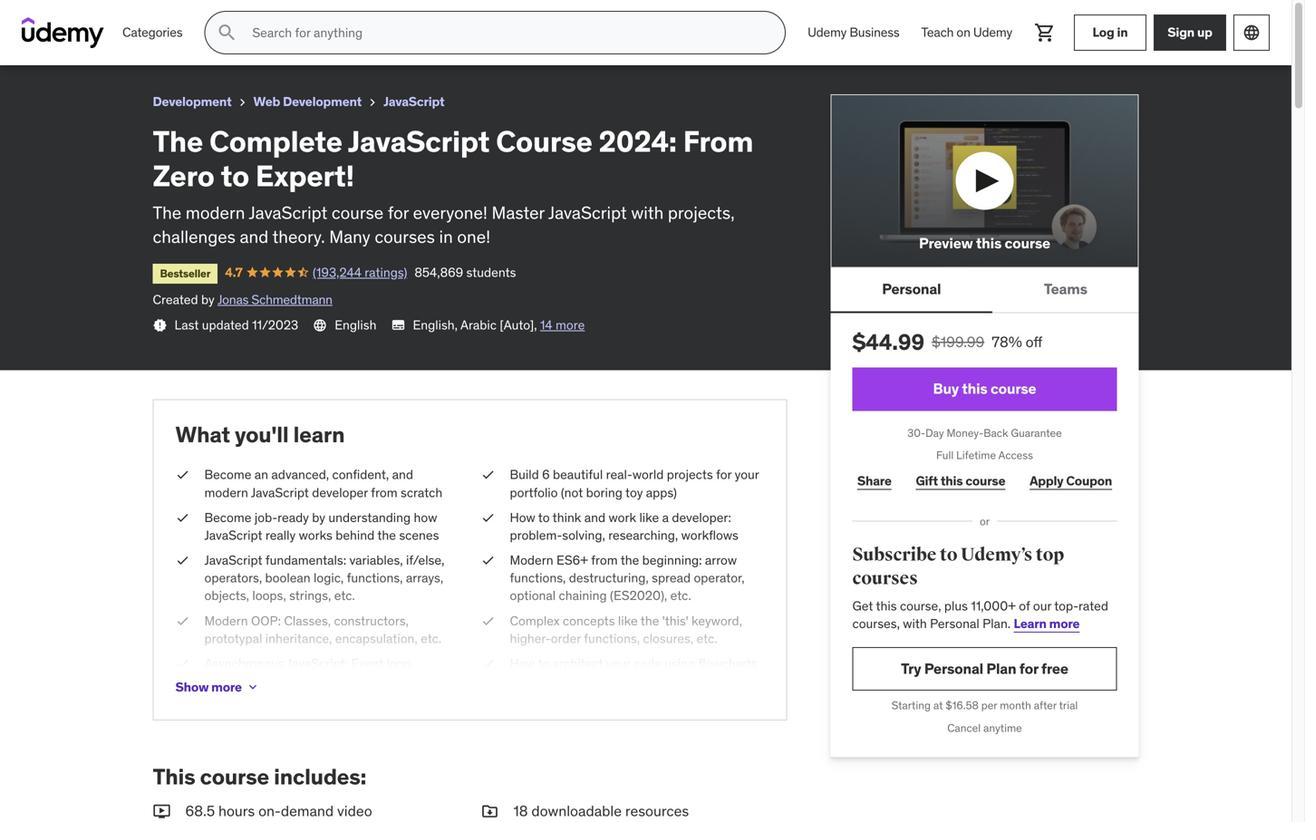 Task type: describe. For each thing, give the bounding box(es) containing it.
personal inside try personal plan for free link
[[924, 660, 984, 678]]

demand
[[281, 802, 334, 820]]

ajax
[[336, 673, 365, 690]]

and inside how to think and work like a developer: problem-solving, researching, workflows
[[584, 509, 606, 526]]

1 vertical spatial bestseller
[[160, 266, 211, 280]]

1 vertical spatial ratings)
[[365, 264, 407, 280]]

up
[[1197, 24, 1213, 40]]

javascript inside javascript fundamentals: variables, if/else, operators, boolean logic, functions, arrays, objects, loops, strings, etc.
[[204, 552, 262, 568]]

14 more button
[[540, 316, 585, 334]]

javascript link
[[384, 91, 445, 113]]

0 vertical spatial (193,244
[[126, 32, 174, 48]]

course for buy this course
[[991, 380, 1037, 398]]

modern es6+ from the beginning: arrow functions, destructuring, spread operator, optional chaining (es2020), etc.
[[510, 552, 745, 604]]

like inside the complex concepts like the 'this' keyword, higher-order functions, closures, etc.
[[618, 613, 638, 629]]

udemy image
[[22, 17, 104, 48]]

in inside the complete javascript course 2024: from zero to expert! the modern javascript course for everyone! master javascript with projects, challenges and theory. many courses in one!
[[439, 226, 453, 248]]

the complete javascript course 2024: from zero to expert!
[[15, 8, 424, 26]]

how
[[414, 509, 437, 526]]

web
[[253, 93, 280, 110]]

scenes
[[399, 527, 439, 543]]

apply coupon
[[1030, 473, 1112, 489]]

think
[[553, 509, 581, 526]]

modern inside become an advanced, confident, and modern javascript developer from scratch
[[204, 484, 248, 501]]

$44.99
[[853, 328, 925, 356]]

courses inside subscribe to udemy's top courses
[[853, 567, 918, 590]]

build
[[510, 467, 539, 483]]

become for become job-ready by understanding how javascript really works behind the scenes
[[204, 509, 251, 526]]

learn
[[293, 421, 345, 448]]

money-
[[947, 426, 984, 440]]

show more
[[175, 679, 242, 695]]

'this'
[[662, 613, 689, 629]]

your inside how to architect your code using flowcharts and common patterns
[[606, 655, 631, 672]]

0 horizontal spatial bestseller
[[22, 34, 72, 48]]

gift this course link
[[911, 463, 1011, 499]]

advanced,
[[271, 467, 329, 483]]

expert! for the complete javascript course 2024: from zero to expert!
[[374, 8, 424, 26]]

teams
[[1044, 280, 1088, 298]]

from for the complete javascript course 2024: from zero to expert!
[[283, 8, 319, 26]]

0 vertical spatial by
[[201, 292, 215, 308]]

small image
[[153, 801, 171, 822]]

more for show more
[[211, 679, 242, 695]]

2 vertical spatial the
[[153, 202, 181, 224]]

0 vertical spatial 854,869
[[227, 32, 276, 48]]

coupon
[[1066, 473, 1112, 489]]

classes,
[[284, 613, 331, 629]]

complete for the complete javascript course 2024: from zero to expert! the modern javascript course for everyone! master javascript with projects, challenges and theory. many courses in one!
[[209, 123, 342, 159]]

sign up link
[[1154, 15, 1227, 51]]

modern oop: classes, constructors, prototypal inheritance, encapsulation, etc.
[[204, 613, 442, 647]]

like inside how to think and work like a developer: problem-solving, researching, workflows
[[639, 509, 659, 526]]

xsmall image for become job-ready by understanding how javascript really works behind the scenes
[[175, 509, 190, 527]]

what you'll learn
[[175, 421, 345, 448]]

calls
[[369, 673, 394, 690]]

what
[[175, 421, 230, 448]]

tab list containing personal
[[831, 268, 1139, 313]]

destructuring,
[[569, 570, 649, 586]]

inheritance,
[[265, 630, 332, 647]]

of
[[1019, 598, 1030, 614]]

and inside "asynchronous javascript: event loop, promises, async/await, ajax calls and apis"
[[397, 673, 418, 690]]

categories
[[122, 24, 183, 41]]

if/else,
[[406, 552, 445, 568]]

a
[[662, 509, 669, 526]]

our
[[1033, 598, 1052, 614]]

starting at $16.58 per month after trial cancel anytime
[[892, 699, 1078, 735]]

after
[[1034, 699, 1057, 713]]

11/2023
[[252, 317, 298, 333]]

xsmall image for last
[[153, 318, 167, 332]]

zero for the complete javascript course 2024: from zero to expert! the modern javascript course for everyone! master javascript with projects, challenges and theory. many courses in one!
[[153, 158, 215, 194]]

asynchronous javascript: event loop, promises, async/await, ajax calls and apis
[[204, 655, 447, 690]]

Search for anything text field
[[249, 17, 763, 48]]

functions, inside modern es6+ from the beginning: arrow functions, destructuring, spread operator, optional chaining (es2020), etc.
[[510, 570, 566, 586]]

work
[[609, 509, 636, 526]]

trial
[[1059, 699, 1078, 713]]

buy
[[933, 380, 959, 398]]

portfolio
[[510, 484, 558, 501]]

course language image
[[313, 318, 327, 332]]

javascript inside become job-ready by understanding how javascript really works behind the scenes
[[204, 527, 262, 543]]

xsmall image for build 6 beautiful real-world projects for your portfolio (not boring toy apps)
[[481, 466, 495, 484]]

solving,
[[562, 527, 605, 543]]

2 development from the left
[[283, 93, 362, 110]]

1 horizontal spatial (193,244 ratings)
[[313, 264, 407, 280]]

complete for the complete javascript course 2024: from zero to expert!
[[43, 8, 110, 26]]

architect
[[553, 655, 603, 672]]

[auto]
[[500, 317, 534, 333]]

how to architect your code using flowcharts and common patterns
[[510, 655, 758, 690]]

or
[[980, 514, 990, 528]]

personal button
[[831, 268, 993, 311]]

apis
[[421, 673, 447, 690]]

become job-ready by understanding how javascript really works behind the scenes
[[204, 509, 439, 543]]

javascript inside become an advanced, confident, and modern javascript developer from scratch
[[251, 484, 309, 501]]

course for preview this course
[[1005, 234, 1051, 253]]

how for how to think and work like a developer: problem-solving, researching, workflows
[[510, 509, 535, 526]]

0 vertical spatial (193,244 ratings)
[[126, 32, 220, 48]]

resources
[[625, 802, 689, 820]]

researching,
[[608, 527, 678, 543]]

common
[[534, 673, 584, 690]]

$44.99 $199.99 78% off
[[853, 328, 1043, 356]]

on-
[[258, 802, 281, 820]]

get this course, plus 11,000+ of our top-rated courses, with personal plan.
[[853, 598, 1109, 632]]

web development
[[253, 93, 362, 110]]

$199.99
[[932, 332, 985, 351]]

asynchronous
[[204, 655, 284, 672]]

course for the complete javascript course 2024: from zero to expert! the modern javascript course for everyone! master javascript with projects, challenges and theory. many courses in one!
[[496, 123, 593, 159]]

business
[[850, 24, 900, 41]]

the for the complete javascript course 2024: from zero to expert! the modern javascript course for everyone! master javascript with projects, challenges and theory. many courses in one!
[[153, 123, 203, 159]]

operators,
[[204, 570, 262, 586]]

from inside become an advanced, confident, and modern javascript developer from scratch
[[371, 484, 398, 501]]

to for how to architect your code using flowcharts and common patterns
[[538, 655, 550, 672]]

zero for the complete javascript course 2024: from zero to expert!
[[322, 8, 353, 26]]

spread
[[652, 570, 691, 586]]

categories button
[[112, 11, 193, 54]]

understanding
[[328, 509, 411, 526]]

projects
[[667, 467, 713, 483]]

2024: for the complete javascript course 2024: from zero to expert! the modern javascript course for everyone! master javascript with projects, challenges and theory. many courses in one!
[[599, 123, 677, 159]]

xsmall image for become an advanced, confident, and modern javascript developer from scratch
[[175, 466, 190, 484]]

functions, inside the complex concepts like the 'this' keyword, higher-order functions, closures, etc.
[[584, 630, 640, 647]]

challenges
[[153, 226, 236, 248]]

expert! for the complete javascript course 2024: from zero to expert! the modern javascript course for everyone! master javascript with projects, challenges and theory. many courses in one!
[[256, 158, 354, 194]]

and inside the complete javascript course 2024: from zero to expert! the modern javascript course for everyone! master javascript with projects, challenges and theory. many courses in one!
[[240, 226, 269, 248]]

this for get
[[876, 598, 897, 614]]

jonas schmedtmann link
[[218, 292, 333, 308]]

promises,
[[204, 673, 259, 690]]

with inside get this course, plus 11,000+ of our top-rated courses, with personal plan.
[[903, 616, 927, 632]]

0 horizontal spatial 854,869 students
[[227, 32, 329, 48]]

submit search image
[[216, 22, 238, 44]]

chaining
[[559, 588, 607, 604]]

english, arabic [auto] , 14 more
[[413, 317, 585, 333]]

the for the complete javascript course 2024: from zero to expert!
[[15, 8, 40, 26]]

xsmall image inside show more button
[[246, 680, 260, 695]]

lifetime
[[956, 448, 996, 462]]

shopping cart with 0 items image
[[1034, 22, 1056, 44]]

log
[[1093, 24, 1115, 40]]

many
[[329, 226, 371, 248]]

preview
[[919, 234, 973, 253]]

order
[[551, 630, 581, 647]]

developer
[[312, 484, 368, 501]]

(es2020),
[[610, 588, 667, 604]]

complex
[[510, 613, 560, 629]]

keyword,
[[692, 613, 742, 629]]

created by jonas schmedtmann
[[153, 292, 333, 308]]

personal inside get this course, plus 11,000+ of our top-rated courses, with personal plan.
[[930, 616, 980, 632]]

prototypal
[[204, 630, 262, 647]]

buy this course button
[[853, 367, 1117, 411]]



Task type: vqa. For each thing, say whether or not it's contained in the screenshot.
the bottommost (193,244
yes



Task type: locate. For each thing, give the bounding box(es) containing it.
toy
[[626, 484, 643, 501]]

how for how to architect your code using flowcharts and common patterns
[[510, 655, 535, 672]]

plan
[[987, 660, 1017, 678]]

this for preview
[[976, 234, 1002, 253]]

1 vertical spatial the
[[621, 552, 639, 568]]

modern up challenges
[[186, 202, 245, 224]]

0 horizontal spatial from
[[371, 484, 398, 501]]

development right web
[[283, 93, 362, 110]]

how
[[510, 509, 535, 526], [510, 655, 535, 672]]

modern inside modern es6+ from the beginning: arrow functions, destructuring, spread operator, optional chaining (es2020), etc.
[[510, 552, 554, 568]]

projects,
[[668, 202, 735, 224]]

0 vertical spatial 4.7
[[87, 32, 104, 48]]

day
[[926, 426, 944, 440]]

0 vertical spatial personal
[[882, 280, 941, 298]]

try personal plan for free link
[[853, 647, 1117, 691]]

jonas
[[218, 292, 249, 308]]

xsmall image for asynchronous javascript: event loop, promises, async/await, ajax calls and apis
[[175, 655, 190, 673]]

learn more
[[1014, 616, 1080, 632]]

build 6 beautiful real-world projects for your portfolio (not boring toy apps)
[[510, 467, 759, 501]]

this
[[153, 763, 195, 791]]

includes:
[[274, 763, 366, 791]]

course down lifetime
[[966, 473, 1006, 489]]

etc.
[[334, 588, 355, 604], [671, 588, 691, 604], [421, 630, 442, 647], [697, 630, 718, 647]]

become left job-
[[204, 509, 251, 526]]

1 vertical spatial (193,244 ratings)
[[313, 264, 407, 280]]

1 vertical spatial like
[[618, 613, 638, 629]]

your right projects on the bottom of the page
[[735, 467, 759, 483]]

and left common
[[510, 673, 531, 690]]

etc. down the spread
[[671, 588, 691, 604]]

free
[[1042, 660, 1069, 678]]

for inside the complete javascript course 2024: from zero to expert! the modern javascript course for everyone! master javascript with projects, challenges and theory. many courses in one!
[[388, 202, 409, 224]]

0 horizontal spatial 854,869
[[227, 32, 276, 48]]

like left a
[[639, 509, 659, 526]]

1 horizontal spatial with
[[903, 616, 927, 632]]

how up problem- on the left of the page
[[510, 509, 535, 526]]

modern down problem- on the left of the page
[[510, 552, 554, 568]]

1 horizontal spatial for
[[716, 467, 732, 483]]

2 how from the top
[[510, 655, 535, 672]]

0 vertical spatial from
[[371, 484, 398, 501]]

in down everyone!
[[439, 226, 453, 248]]

course up back
[[991, 380, 1037, 398]]

0 horizontal spatial udemy
[[808, 24, 847, 41]]

patterns
[[587, 673, 634, 690]]

become
[[204, 467, 251, 483], [204, 509, 251, 526]]

1 horizontal spatial modern
[[510, 552, 554, 568]]

1 vertical spatial the
[[153, 123, 203, 159]]

this for buy
[[962, 380, 988, 398]]

boolean
[[265, 570, 311, 586]]

0 horizontal spatial 4.7
[[87, 32, 104, 48]]

loops,
[[252, 588, 286, 604]]

modern down the what at the bottom of the page
[[204, 484, 248, 501]]

2024: for the complete javascript course 2024: from zero to expert!
[[240, 8, 280, 26]]

(193,244 ratings)
[[126, 32, 220, 48], [313, 264, 407, 280]]

preview this course button
[[831, 94, 1139, 268]]

the inside become job-ready by understanding how javascript really works behind the scenes
[[377, 527, 396, 543]]

real-
[[606, 467, 633, 483]]

closed captions image
[[391, 318, 406, 332]]

students down one!
[[466, 264, 516, 280]]

the for complex
[[641, 613, 659, 629]]

complete inside the complete javascript course 2024: from zero to expert! the modern javascript course for everyone! master javascript with projects, challenges and theory. many courses in one!
[[209, 123, 342, 159]]

concepts
[[563, 613, 615, 629]]

expert! inside the complete javascript course 2024: from zero to expert! the modern javascript course for everyone! master javascript with projects, challenges and theory. many courses in one!
[[256, 158, 354, 194]]

etc. down logic,
[[334, 588, 355, 604]]

(193,244
[[126, 32, 174, 48], [313, 264, 362, 280]]

to inside the complete javascript course 2024: from zero to expert! the modern javascript course for everyone! master javascript with projects, challenges and theory. many courses in one!
[[221, 158, 249, 194]]

subscribe to udemy's top courses
[[853, 544, 1064, 590]]

more inside button
[[211, 679, 242, 695]]

become left an
[[204, 467, 251, 483]]

gift this course
[[916, 473, 1006, 489]]

1 udemy from the left
[[808, 24, 847, 41]]

to for subscribe to udemy's top courses
[[940, 544, 958, 566]]

0 vertical spatial modern
[[510, 552, 554, 568]]

1 vertical spatial 4.7
[[225, 264, 243, 280]]

more down asynchronous
[[211, 679, 242, 695]]

0 horizontal spatial functions,
[[347, 570, 403, 586]]

complete down web
[[209, 123, 342, 159]]

udemy business link
[[797, 11, 911, 54]]

course inside the complete javascript course 2024: from zero to expert! the modern javascript course for everyone! master javascript with projects, challenges and theory. many courses in one!
[[496, 123, 593, 159]]

functions, down the variables,
[[347, 570, 403, 586]]

course
[[188, 8, 237, 26], [496, 123, 593, 159]]

courses down subscribe on the right of the page
[[853, 567, 918, 590]]

1 vertical spatial your
[[606, 655, 631, 672]]

and
[[240, 226, 269, 248], [392, 467, 413, 483], [584, 509, 606, 526], [397, 673, 418, 690], [510, 673, 531, 690]]

functions, down concepts
[[584, 630, 640, 647]]

0 horizontal spatial modern
[[204, 613, 248, 629]]

1 vertical spatial modern
[[204, 484, 248, 501]]

78%
[[992, 332, 1022, 351]]

for left everyone!
[[388, 202, 409, 224]]

from for the complete javascript course 2024: from zero to expert! the modern javascript course for everyone! master javascript with projects, challenges and theory. many courses in one!
[[683, 123, 754, 159]]

by inside become job-ready by understanding how javascript really works behind the scenes
[[312, 509, 325, 526]]

web development link
[[253, 91, 362, 113]]

course up teams
[[1005, 234, 1051, 253]]

the up the destructuring, at the bottom left of the page
[[621, 552, 639, 568]]

cancel
[[948, 721, 981, 735]]

0 vertical spatial students
[[279, 32, 329, 48]]

from up the destructuring, at the bottom left of the page
[[591, 552, 618, 568]]

1 horizontal spatial 4.7
[[225, 264, 243, 280]]

buy this course
[[933, 380, 1037, 398]]

from up projects,
[[683, 123, 754, 159]]

this inside get this course, plus 11,000+ of our top-rated courses, with personal plan.
[[876, 598, 897, 614]]

0 horizontal spatial 2024:
[[240, 8, 280, 26]]

1 horizontal spatial like
[[639, 509, 659, 526]]

get
[[853, 598, 873, 614]]

xsmall image for modern es6+ from the beginning: arrow functions, destructuring, spread operator, optional chaining (es2020), etc.
[[481, 552, 495, 569]]

really
[[265, 527, 296, 543]]

0 vertical spatial the
[[15, 8, 40, 26]]

courses down everyone!
[[375, 226, 435, 248]]

with
[[631, 202, 664, 224], [903, 616, 927, 632]]

1 vertical spatial 854,869
[[415, 264, 463, 280]]

courses inside the complete javascript course 2024: from zero to expert! the modern javascript course for everyone! master javascript with projects, challenges and theory. many courses in one!
[[375, 226, 435, 248]]

1 vertical spatial with
[[903, 616, 927, 632]]

0 horizontal spatial by
[[201, 292, 215, 308]]

per
[[982, 699, 997, 713]]

2 become from the top
[[204, 509, 251, 526]]

,
[[534, 317, 537, 333]]

1 horizontal spatial students
[[466, 264, 516, 280]]

854,869 down the complete javascript course 2024: from zero to expert!
[[227, 32, 276, 48]]

this right "gift" at the bottom right of the page
[[941, 473, 963, 489]]

0 horizontal spatial zero
[[153, 158, 215, 194]]

course inside the complete javascript course 2024: from zero to expert! the modern javascript course for everyone! master javascript with projects, challenges and theory. many courses in one!
[[332, 202, 384, 224]]

1 vertical spatial zero
[[153, 158, 215, 194]]

1 vertical spatial course
[[496, 123, 593, 159]]

and down loop,
[[397, 673, 418, 690]]

try personal plan for free
[[901, 660, 1069, 678]]

(193,244 ratings) down many at the left top of page
[[313, 264, 407, 280]]

for inside build 6 beautiful real-world projects for your portfolio (not boring toy apps)
[[716, 467, 732, 483]]

(193,244 down the complete javascript course 2024: from zero to expert!
[[126, 32, 174, 48]]

1 vertical spatial courses
[[853, 567, 918, 590]]

1 vertical spatial from
[[683, 123, 754, 159]]

course up 'hours'
[[200, 763, 269, 791]]

xsmall image for javascript fundamentals: variables, if/else, operators, boolean logic, functions, arrays, objects, loops, strings, etc.
[[175, 552, 190, 569]]

development left web
[[153, 93, 232, 110]]

by left the jonas
[[201, 292, 215, 308]]

expert! up the theory.
[[256, 158, 354, 194]]

0 vertical spatial modern
[[186, 202, 245, 224]]

2 vertical spatial for
[[1020, 660, 1039, 678]]

2 vertical spatial personal
[[924, 660, 984, 678]]

to
[[356, 8, 371, 26], [221, 158, 249, 194], [538, 509, 550, 526], [940, 544, 958, 566], [538, 655, 550, 672]]

854,869 students up web
[[227, 32, 329, 48]]

from inside modern es6+ from the beginning: arrow functions, destructuring, spread operator, optional chaining (es2020), etc.
[[591, 552, 618, 568]]

0 horizontal spatial students
[[279, 32, 329, 48]]

and inside how to architect your code using flowcharts and common patterns
[[510, 673, 531, 690]]

beginning:
[[642, 552, 702, 568]]

for right projects on the bottom of the page
[[716, 467, 732, 483]]

0 horizontal spatial in
[[439, 226, 453, 248]]

0 vertical spatial courses
[[375, 226, 435, 248]]

course for the complete javascript course 2024: from zero to expert!
[[188, 8, 237, 26]]

and up solving,
[[584, 509, 606, 526]]

1 vertical spatial become
[[204, 509, 251, 526]]

become inside become an advanced, confident, and modern javascript developer from scratch
[[204, 467, 251, 483]]

courses,
[[853, 616, 900, 632]]

modern for modern oop: classes, constructors, prototypal inheritance, encapsulation, etc.
[[204, 613, 248, 629]]

how inside how to think and work like a developer: problem-solving, researching, workflows
[[510, 509, 535, 526]]

0 vertical spatial course
[[188, 8, 237, 26]]

how to think and work like a developer: problem-solving, researching, workflows
[[510, 509, 739, 543]]

try
[[901, 660, 921, 678]]

full
[[936, 448, 954, 462]]

show
[[175, 679, 209, 695]]

1 horizontal spatial from
[[683, 123, 754, 159]]

0 horizontal spatial course
[[188, 8, 237, 26]]

1 horizontal spatial course
[[496, 123, 593, 159]]

course up master
[[496, 123, 593, 159]]

0 horizontal spatial from
[[283, 8, 319, 26]]

to inside how to architect your code using flowcharts and common patterns
[[538, 655, 550, 672]]

sign up
[[1168, 24, 1213, 40]]

0 vertical spatial for
[[388, 202, 409, 224]]

access
[[999, 448, 1033, 462]]

zero inside the complete javascript course 2024: from zero to expert! the modern javascript course for everyone! master javascript with projects, challenges and theory. many courses in one!
[[153, 158, 215, 194]]

to for how to think and work like a developer: problem-solving, researching, workflows
[[538, 509, 550, 526]]

11,000+
[[971, 598, 1016, 614]]

0 horizontal spatial for
[[388, 202, 409, 224]]

sign
[[1168, 24, 1195, 40]]

4.7 left 'categories' dropdown button
[[87, 32, 104, 48]]

to inside how to think and work like a developer: problem-solving, researching, workflows
[[538, 509, 550, 526]]

beautiful
[[553, 467, 603, 483]]

theory.
[[272, 226, 325, 248]]

back
[[984, 426, 1008, 440]]

0 horizontal spatial like
[[618, 613, 638, 629]]

etc. inside javascript fundamentals: variables, if/else, operators, boolean logic, functions, arrays, objects, loops, strings, etc.
[[334, 588, 355, 604]]

tab list
[[831, 268, 1139, 313]]

0 vertical spatial 2024:
[[240, 8, 280, 26]]

show more button
[[175, 669, 260, 705]]

xsmall image for complex
[[481, 612, 495, 630]]

personal down plus
[[930, 616, 980, 632]]

1 vertical spatial 854,869 students
[[415, 264, 516, 280]]

1 vertical spatial personal
[[930, 616, 980, 632]]

1 horizontal spatial complete
[[209, 123, 342, 159]]

854,869 down one!
[[415, 264, 463, 280]]

javascript
[[113, 8, 185, 26], [384, 93, 445, 110], [348, 123, 490, 159], [249, 202, 328, 224], [548, 202, 627, 224], [251, 484, 309, 501], [204, 527, 262, 543], [204, 552, 262, 568]]

1 development from the left
[[153, 93, 232, 110]]

udemy left business
[[808, 24, 847, 41]]

0 vertical spatial more
[[556, 317, 585, 333]]

0 vertical spatial expert!
[[374, 8, 424, 26]]

from inside the complete javascript course 2024: from zero to expert! the modern javascript course for everyone! master javascript with projects, challenges and theory. many courses in one!
[[683, 123, 754, 159]]

course for gift this course
[[966, 473, 1006, 489]]

this for gift
[[941, 473, 963, 489]]

your up patterns
[[606, 655, 631, 672]]

0 vertical spatial with
[[631, 202, 664, 224]]

ratings) down the complete javascript course 2024: from zero to expert!
[[177, 32, 220, 48]]

teach
[[921, 24, 954, 41]]

course right categories
[[188, 8, 237, 26]]

top
[[1036, 544, 1064, 566]]

etc. up "apis"
[[421, 630, 442, 647]]

0 vertical spatial 854,869 students
[[227, 32, 329, 48]]

the down the understanding
[[377, 527, 396, 543]]

854,869
[[227, 32, 276, 48], [415, 264, 463, 280]]

expert! up javascript link
[[374, 8, 424, 26]]

1 horizontal spatial functions,
[[510, 570, 566, 586]]

xsmall image for how
[[481, 655, 495, 673]]

2 vertical spatial the
[[641, 613, 659, 629]]

how inside how to architect your code using flowcharts and common patterns
[[510, 655, 535, 672]]

rated
[[1079, 598, 1109, 614]]

1 vertical spatial complete
[[209, 123, 342, 159]]

1 vertical spatial for
[[716, 467, 732, 483]]

choose a language image
[[1243, 24, 1261, 42]]

works
[[299, 527, 333, 543]]

functions, up optional
[[510, 570, 566, 586]]

oop:
[[251, 613, 281, 629]]

xsmall image
[[235, 95, 250, 110], [365, 95, 380, 110], [175, 466, 190, 484], [481, 466, 495, 484], [175, 509, 190, 527], [481, 509, 495, 527], [175, 552, 190, 569], [481, 552, 495, 569], [175, 655, 190, 673]]

ratings)
[[177, 32, 220, 48], [365, 264, 407, 280]]

this right the preview
[[976, 234, 1002, 253]]

for left "free"
[[1020, 660, 1039, 678]]

become for become an advanced, confident, and modern javascript developer from scratch
[[204, 467, 251, 483]]

video
[[337, 802, 372, 820]]

you'll
[[235, 421, 289, 448]]

complex concepts like the 'this' keyword, higher-order functions, closures, etc.
[[510, 613, 742, 647]]

1 vertical spatial expert!
[[256, 158, 354, 194]]

(193,244 down many at the left top of page
[[313, 264, 362, 280]]

1 horizontal spatial ratings)
[[365, 264, 407, 280]]

2 horizontal spatial for
[[1020, 660, 1039, 678]]

become inside become job-ready by understanding how javascript really works behind the scenes
[[204, 509, 251, 526]]

personal up $16.58
[[924, 660, 984, 678]]

from
[[283, 8, 319, 26], [683, 123, 754, 159]]

1 vertical spatial students
[[466, 264, 516, 280]]

1 become from the top
[[204, 467, 251, 483]]

the inside the complex concepts like the 'this' keyword, higher-order functions, closures, etc.
[[641, 613, 659, 629]]

like down (es2020),
[[618, 613, 638, 629]]

this course includes:
[[153, 763, 366, 791]]

master
[[492, 202, 545, 224]]

0 vertical spatial zero
[[322, 8, 353, 26]]

more down the top-
[[1049, 616, 1080, 632]]

courses
[[375, 226, 435, 248], [853, 567, 918, 590]]

ready
[[278, 509, 309, 526]]

development link
[[153, 91, 232, 113]]

starting
[[892, 699, 931, 713]]

share button
[[853, 463, 897, 499]]

854,869 students
[[227, 32, 329, 48], [415, 264, 516, 280]]

ratings) down many at the left top of page
[[365, 264, 407, 280]]

1 vertical spatial modern
[[204, 613, 248, 629]]

etc. inside the complex concepts like the 'this' keyword, higher-order functions, closures, etc.
[[697, 630, 718, 647]]

the for modern
[[621, 552, 639, 568]]

modern for modern es6+ from the beginning: arrow functions, destructuring, spread operator, optional chaining (es2020), etc.
[[510, 552, 554, 568]]

1 horizontal spatial the
[[621, 552, 639, 568]]

1 how from the top
[[510, 509, 535, 526]]

more right 14
[[556, 317, 585, 333]]

etc. inside modern es6+ from the beginning: arrow functions, destructuring, spread operator, optional chaining (es2020), etc.
[[671, 588, 691, 604]]

course up many at the left top of page
[[332, 202, 384, 224]]

854,869 students down one!
[[415, 264, 516, 280]]

1 horizontal spatial development
[[283, 93, 362, 110]]

1 horizontal spatial 2024:
[[599, 123, 677, 159]]

event
[[351, 655, 384, 672]]

udemy right on
[[974, 24, 1013, 41]]

by up works at the left
[[312, 509, 325, 526]]

0 horizontal spatial with
[[631, 202, 664, 224]]

2024: inside the complete javascript course 2024: from zero to expert! the modern javascript course for everyone! master javascript with projects, challenges and theory. many courses in one!
[[599, 123, 677, 159]]

0 horizontal spatial ratings)
[[177, 32, 220, 48]]

this right buy
[[962, 380, 988, 398]]

how down higher-
[[510, 655, 535, 672]]

1 horizontal spatial (193,244
[[313, 264, 362, 280]]

personal inside button
[[882, 280, 941, 298]]

your inside build 6 beautiful real-world projects for your portfolio (not boring toy apps)
[[735, 467, 759, 483]]

closures,
[[643, 630, 694, 647]]

2 udemy from the left
[[974, 24, 1013, 41]]

small image
[[481, 801, 499, 822]]

etc. inside modern oop: classes, constructors, prototypal inheritance, encapsulation, etc.
[[421, 630, 442, 647]]

with inside the complete javascript course 2024: from zero to expert! the modern javascript course for everyone! master javascript with projects, challenges and theory. many courses in one!
[[631, 202, 664, 224]]

complete left categories
[[43, 8, 110, 26]]

students up web development
[[279, 32, 329, 48]]

modern inside modern oop: classes, constructors, prototypal inheritance, encapsulation, etc.
[[204, 613, 248, 629]]

personal down the preview
[[882, 280, 941, 298]]

modern inside the complete javascript course 2024: from zero to expert! the modern javascript course for everyone! master javascript with projects, challenges and theory. many courses in one!
[[186, 202, 245, 224]]

0 vertical spatial become
[[204, 467, 251, 483]]

1 horizontal spatial 854,869
[[415, 264, 463, 280]]

problem-
[[510, 527, 562, 543]]

to inside subscribe to udemy's top courses
[[940, 544, 958, 566]]

plus
[[945, 598, 968, 614]]

modern up prototypal
[[204, 613, 248, 629]]

more for learn more
[[1049, 616, 1080, 632]]

and up scratch
[[392, 467, 413, 483]]

the left the 'this'
[[641, 613, 659, 629]]

zero up web development
[[322, 8, 353, 26]]

0 vertical spatial in
[[1117, 24, 1128, 40]]

1 horizontal spatial your
[[735, 467, 759, 483]]

etc. down keyword,
[[697, 630, 718, 647]]

apply coupon button
[[1025, 463, 1117, 499]]

xsmall image for modern
[[175, 612, 190, 630]]

strings,
[[289, 588, 331, 604]]

and left the theory.
[[240, 226, 269, 248]]

2 horizontal spatial functions,
[[584, 630, 640, 647]]

udemy's
[[961, 544, 1033, 566]]

the inside modern es6+ from the beginning: arrow functions, destructuring, spread operator, optional chaining (es2020), etc.
[[621, 552, 639, 568]]

1 horizontal spatial from
[[591, 552, 618, 568]]

0 vertical spatial from
[[283, 8, 319, 26]]

0 vertical spatial like
[[639, 509, 659, 526]]

2024:
[[240, 8, 280, 26], [599, 123, 677, 159]]

xsmall image for how to think and work like a developer: problem-solving, researching, workflows
[[481, 509, 495, 527]]

with down "course,"
[[903, 616, 927, 632]]

last updated 11/2023
[[175, 317, 298, 333]]

workflows
[[681, 527, 739, 543]]

development
[[153, 93, 232, 110], [283, 93, 362, 110]]

1 horizontal spatial in
[[1117, 24, 1128, 40]]

zero up challenges
[[153, 158, 215, 194]]

0 vertical spatial ratings)
[[177, 32, 220, 48]]

1 horizontal spatial 854,869 students
[[415, 264, 516, 280]]

1 horizontal spatial more
[[556, 317, 585, 333]]

1 vertical spatial from
[[591, 552, 618, 568]]

in right the log
[[1117, 24, 1128, 40]]

flowcharts
[[699, 655, 758, 672]]

1 vertical spatial 2024:
[[599, 123, 677, 159]]

0 vertical spatial your
[[735, 467, 759, 483]]

this up courses,
[[876, 598, 897, 614]]

(193,244 ratings) down the complete javascript course 2024: from zero to expert!
[[126, 32, 220, 48]]

0 horizontal spatial the
[[377, 527, 396, 543]]

functions, inside javascript fundamentals: variables, if/else, operators, boolean logic, functions, arrays, objects, loops, strings, etc.
[[347, 570, 403, 586]]

and inside become an advanced, confident, and modern javascript developer from scratch
[[392, 467, 413, 483]]

0 vertical spatial how
[[510, 509, 535, 526]]

xsmall image
[[153, 318, 167, 332], [175, 612, 190, 630], [481, 612, 495, 630], [481, 655, 495, 673], [246, 680, 260, 695]]

from up the understanding
[[371, 484, 398, 501]]

from right submit search icon
[[283, 8, 319, 26]]

1 horizontal spatial bestseller
[[160, 266, 211, 280]]

4.7 up the jonas
[[225, 264, 243, 280]]

0 horizontal spatial (193,244
[[126, 32, 174, 48]]

with left projects,
[[631, 202, 664, 224]]



